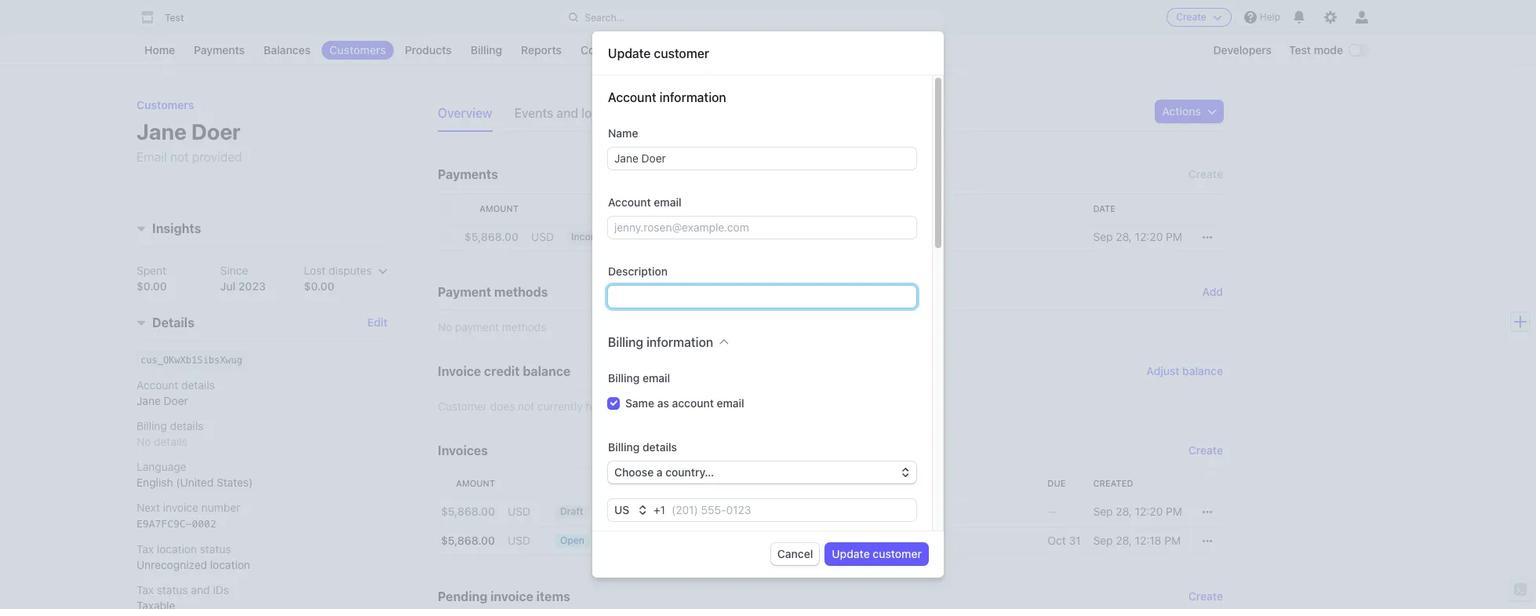 Task type: vqa. For each thing, say whether or not it's contained in the screenshot.
Test button
yes



Task type: describe. For each thing, give the bounding box(es) containing it.
number inside "next invoice number e9a7fc9c-0002"
[[201, 501, 240, 514]]

sep for oct 31
[[1094, 534, 1113, 547]]

have
[[586, 400, 610, 413]]

customer
[[438, 400, 487, 413]]

actions
[[1163, 104, 1202, 118]]

mode
[[1314, 43, 1344, 57]]

invoice for pending
[[491, 589, 534, 604]]

cus_okwxb1sibsxwug
[[140, 355, 243, 366]]

account email
[[608, 195, 682, 209]]

jane inside account details jane doer
[[137, 394, 161, 408]]

billing details no details
[[137, 419, 204, 449]]

oct
[[1048, 534, 1066, 547]]

update inside button
[[832, 547, 870, 560]]

2 sep 28, 12:20 pm link from the top
[[1087, 498, 1189, 527]]

usd for oct 31
[[508, 534, 531, 547]]

e9a7fc9c-0001
[[602, 535, 682, 547]]

28, for —
[[1116, 505, 1133, 518]]

cancel
[[778, 547, 813, 560]]

overview button
[[438, 100, 502, 132]]

draft
[[657, 506, 688, 518]]

balances
[[264, 43, 311, 57]]

e9a7fc9c- for —
[[602, 506, 657, 518]]

create link
[[1189, 443, 1224, 458]]

since
[[220, 264, 248, 277]]

cus_okwxb1sibsxwug button
[[140, 352, 243, 368]]

1 horizontal spatial number
[[640, 478, 678, 488]]

as
[[657, 396, 669, 410]]

invoices
[[438, 443, 488, 458]]

actions button
[[1156, 100, 1224, 122]]

information for account information
[[660, 90, 727, 104]]

oct 31
[[1048, 534, 1081, 547]]

choose a country… button
[[608, 462, 917, 483]]

0 vertical spatial amount
[[480, 203, 519, 213]]

home link
[[137, 41, 183, 60]]

sep 28, 12:18 pm
[[1094, 534, 1181, 547]]

1 balance from the left
[[523, 364, 571, 378]]

28, for oct 31
[[1116, 534, 1133, 547]]

svg image inside actions popup button
[[1208, 107, 1217, 116]]

payment for payment methods
[[438, 285, 492, 299]]

disputes
[[329, 264, 372, 277]]

Search… search field
[[560, 7, 946, 27]]

usd link for —
[[502, 498, 537, 527]]

e9a7fc9c- inside "next invoice number e9a7fc9c-0002"
[[137, 518, 192, 530]]

svg image for sep 28, 12:20 pm
[[1203, 507, 1213, 517]]

0 vertical spatial $5,868.00
[[465, 230, 519, 243]]

1 vertical spatial and
[[191, 584, 210, 597]]

tax location status unrecognized location
[[137, 543, 250, 572]]

details
[[152, 316, 195, 330]]

0 horizontal spatial location
[[157, 543, 197, 556]]

svg image for sep 28, 12:18 pm
[[1203, 536, 1213, 546]]

1 horizontal spatial not
[[518, 400, 535, 413]]

products
[[405, 43, 452, 57]]

create button for payments
[[1189, 163, 1224, 185]]

oct 31 link
[[1042, 527, 1087, 556]]

account details jane doer
[[137, 379, 215, 408]]

status inside tax location status unrecognized location
[[200, 543, 231, 556]]

0 horizontal spatial customers link
[[137, 98, 194, 111]]

billing link
[[463, 41, 510, 60]]

0 vertical spatial create button
[[1167, 8, 1232, 27]]

english
[[137, 476, 173, 489]]

credit
[[484, 364, 520, 378]]

0 vertical spatial usd
[[531, 230, 554, 243]]

products link
[[397, 41, 460, 60]]

more button
[[636, 41, 694, 60]]

usd link for oct 31
[[502, 527, 537, 556]]

lost disputes
[[304, 264, 372, 277]]

choose
[[615, 465, 654, 479]]

—
[[1048, 505, 1058, 518]]

1 sep 28, 12:20 pm link from the top
[[1087, 223, 1189, 251]]

0001
[[657, 535, 682, 547]]

no payment methods
[[438, 320, 547, 334]]

details for billing details
[[643, 440, 677, 454]]

1 $0.00 from the left
[[137, 280, 167, 293]]

payment for payment for invoice
[[652, 230, 696, 243]]

developers link
[[1206, 41, 1280, 60]]

draft link
[[549, 498, 596, 527]]

invoice number
[[602, 478, 678, 488]]

svg image
[[1203, 233, 1213, 242]]

0 vertical spatial customers link
[[322, 41, 394, 60]]

no inside billing details no details
[[137, 435, 151, 449]]

tab list containing overview
[[438, 100, 628, 132]]

help
[[1260, 11, 1281, 23]]

test mode
[[1290, 43, 1344, 57]]

a inside popup button
[[657, 465, 663, 479]]

payment for invoice
[[652, 230, 752, 243]]

customer inside button
[[873, 547, 922, 560]]

$5,868.00 for —
[[441, 505, 495, 518]]

0 horizontal spatial update customer
[[608, 46, 709, 60]]

adjust balance button
[[1147, 363, 1224, 379]]

$5,868.00 for oct 31
[[441, 534, 495, 547]]

same as account email
[[626, 396, 745, 410]]

connect
[[581, 43, 625, 57]]

invoice for invoice credit balance
[[438, 364, 481, 378]]

country…
[[666, 465, 714, 479]]

customers jane doer email not provided
[[137, 98, 242, 164]]

billing email
[[608, 371, 670, 385]]

0 horizontal spatial customer
[[654, 46, 709, 60]]

1 vertical spatial status
[[157, 584, 188, 597]]

— link
[[1042, 498, 1087, 527]]

customers for customers
[[330, 43, 386, 57]]

customers for customers jane doer email not provided
[[137, 98, 194, 111]]

adjust balance
[[1147, 364, 1224, 378]]

search…
[[585, 11, 625, 23]]

sep 28, 12:18 pm link
[[1087, 527, 1189, 556]]

e9a7fc9c- for oct 31
[[602, 535, 657, 547]]

overview
[[438, 106, 493, 120]]

Account email email field
[[608, 217, 917, 239]]

2 horizontal spatial invoice
[[716, 230, 752, 243]]

billing for billing
[[471, 43, 502, 57]]

adjust
[[1147, 364, 1180, 378]]

details for account details jane doer
[[181, 379, 215, 392]]

tax for tax status and ids
[[137, 584, 154, 597]]

+
[[654, 503, 661, 516]]

choose a country…
[[615, 465, 714, 479]]

update customer button
[[826, 543, 929, 565]]

connect link
[[573, 41, 632, 60]]

language
[[137, 460, 186, 474]]

(201) 555-0123 telephone field
[[666, 499, 917, 521]]

Name text field
[[608, 148, 917, 170]]

0 horizontal spatial update
[[608, 46, 651, 60]]

open
[[560, 534, 585, 546]]

Description text field
[[608, 286, 917, 308]]

logs
[[582, 106, 606, 120]]

reports
[[521, 43, 562, 57]]



Task type: locate. For each thing, give the bounding box(es) containing it.
billing details
[[608, 440, 677, 454]]

1 vertical spatial customer
[[873, 547, 922, 560]]

0 vertical spatial sep 28, 12:20 pm link
[[1087, 223, 1189, 251]]

edit
[[368, 316, 388, 329]]

0 vertical spatial tax
[[137, 543, 154, 556]]

0 vertical spatial pm
[[1166, 230, 1183, 243]]

usd for —
[[508, 505, 531, 518]]

$5,868.00 down invoices
[[441, 505, 495, 518]]

sep for —
[[1094, 505, 1113, 518]]

no left payment
[[438, 320, 452, 334]]

12:20 up 12:18
[[1135, 505, 1163, 518]]

1 horizontal spatial update
[[832, 547, 870, 560]]

tax inside tax location status unrecognized location
[[137, 543, 154, 556]]

test left mode
[[1290, 43, 1312, 57]]

details down cus_okwxb1sibsxwug
[[181, 379, 215, 392]]

0 vertical spatial 28,
[[1116, 230, 1133, 243]]

2 vertical spatial email
[[717, 396, 745, 410]]

unrecognized
[[137, 558, 207, 572]]

pm up sep 28, 12:18 pm link
[[1166, 505, 1183, 518]]

12:20 left svg icon
[[1135, 230, 1163, 243]]

tab list
[[438, 100, 628, 132]]

events and logs
[[515, 106, 606, 120]]

customers inside customers jane doer email not provided
[[137, 98, 194, 111]]

2 vertical spatial account
[[137, 379, 178, 392]]

details for billing details no details
[[170, 419, 204, 433]]

payments down the overview button
[[438, 167, 498, 181]]

1 vertical spatial 28,
[[1116, 505, 1133, 518]]

1 vertical spatial sep 28, 12:20 pm
[[1094, 505, 1183, 518]]

2 vertical spatial create button
[[1189, 589, 1224, 604]]

1 horizontal spatial a
[[657, 465, 663, 479]]

payment for invoice link
[[646, 223, 1087, 251]]

doer up billing details no details
[[164, 394, 188, 408]]

1 vertical spatial customers link
[[137, 98, 194, 111]]

amount
[[480, 203, 519, 213], [456, 478, 495, 488]]

due
[[1048, 478, 1066, 488]]

0 vertical spatial jane
[[137, 119, 187, 144]]

billing up "billing email"
[[608, 335, 644, 349]]

2023
[[239, 280, 266, 293]]

0 horizontal spatial doer
[[164, 394, 188, 408]]

create
[[1177, 11, 1207, 23], [1189, 167, 1224, 181], [1189, 443, 1224, 457], [1189, 589, 1224, 603]]

0 vertical spatial sep
[[1094, 230, 1113, 243]]

invoice inside "next invoice number e9a7fc9c-0002"
[[163, 501, 199, 514]]

tax down unrecognized
[[137, 584, 154, 597]]

billing left the reports
[[471, 43, 502, 57]]

e9a7fc9c- inside "link"
[[602, 535, 657, 547]]

0 vertical spatial information
[[660, 90, 727, 104]]

1 horizontal spatial and
[[557, 106, 579, 120]]

number up + 1
[[640, 478, 678, 488]]

billing for billing details no details
[[137, 419, 167, 433]]

test button
[[137, 6, 200, 28]]

developers
[[1214, 43, 1272, 57]]

jane inside customers jane doer email not provided
[[137, 119, 187, 144]]

e9a7fc9c- down "next"
[[137, 518, 192, 530]]

0 horizontal spatial not
[[170, 150, 189, 164]]

incomplete link
[[560, 223, 646, 251]]

$5,868.00 up pending at the bottom of the page
[[441, 534, 495, 547]]

no
[[438, 320, 452, 334], [137, 435, 151, 449]]

1 vertical spatial pm
[[1166, 505, 1183, 518]]

1 sep from the top
[[1094, 230, 1113, 243]]

1 sep 28, 12:20 pm from the top
[[1094, 230, 1183, 243]]

1 horizontal spatial payments
[[438, 167, 498, 181]]

billing for billing details
[[608, 440, 640, 454]]

2 sep 28, 12:20 pm from the top
[[1094, 505, 1183, 518]]

1 horizontal spatial customers link
[[322, 41, 394, 60]]

usd left draft in the bottom of the page
[[508, 505, 531, 518]]

details button
[[130, 307, 195, 332]]

location
[[157, 543, 197, 556], [210, 558, 250, 572]]

jul
[[220, 280, 236, 293]]

email
[[654, 195, 682, 209], [643, 371, 670, 385], [717, 396, 745, 410]]

usd link left open "link"
[[502, 527, 537, 556]]

balance right "adjust"
[[1183, 364, 1224, 378]]

0 vertical spatial invoice
[[163, 501, 199, 514]]

add
[[1203, 285, 1224, 298]]

information up "billing email"
[[647, 335, 714, 349]]

and inside button
[[557, 106, 579, 120]]

12:18
[[1135, 534, 1162, 547]]

test inside test button
[[165, 12, 184, 24]]

2 jane from the top
[[137, 394, 161, 408]]

payment
[[455, 320, 499, 334]]

invoice for next
[[163, 501, 199, 514]]

usd left 'open'
[[508, 534, 531, 547]]

payment methods
[[438, 285, 548, 299]]

methods down payment methods
[[502, 320, 547, 334]]

and left logs
[[557, 106, 579, 120]]

0 vertical spatial customer
[[654, 46, 709, 60]]

tax status and ids
[[137, 584, 229, 597]]

2 28, from the top
[[1116, 505, 1133, 518]]

email for account email
[[654, 195, 682, 209]]

1 horizontal spatial update customer
[[832, 547, 922, 560]]

0 vertical spatial invoice
[[716, 230, 752, 243]]

test for test
[[165, 12, 184, 24]]

0 vertical spatial location
[[157, 543, 197, 556]]

2 sep from the top
[[1094, 505, 1113, 518]]

test
[[165, 12, 184, 24], [1290, 43, 1312, 57]]

update down e9a7fc9c-draft 'link'
[[832, 547, 870, 560]]

1 vertical spatial doer
[[164, 394, 188, 408]]

events and logs button
[[515, 100, 616, 132]]

add button
[[1203, 284, 1224, 300]]

email right account
[[717, 396, 745, 410]]

email for billing email
[[643, 371, 670, 385]]

e9a7fc9c-
[[602, 506, 657, 518], [137, 518, 192, 530], [602, 535, 657, 547]]

+ 1
[[654, 503, 666, 516]]

invoice up e9a7fc9c-draft
[[602, 478, 638, 488]]

update customer up the account information
[[608, 46, 709, 60]]

0 horizontal spatial status
[[157, 584, 188, 597]]

2 vertical spatial sep
[[1094, 534, 1113, 547]]

sep 28, 12:20 pm link down date
[[1087, 223, 1189, 251]]

$0.00 down "spent"
[[137, 280, 167, 293]]

not inside customers jane doer email not provided
[[170, 150, 189, 164]]

e9a7fc9c- down "invoice number"
[[602, 506, 657, 518]]

billing inside billing details no details
[[137, 419, 167, 433]]

no up "language"
[[137, 435, 151, 449]]

0 horizontal spatial payment
[[438, 285, 492, 299]]

(united
[[176, 476, 214, 489]]

open link
[[549, 527, 596, 556]]

31
[[1069, 534, 1081, 547]]

0 horizontal spatial payments
[[194, 43, 245, 57]]

customers left products
[[330, 43, 386, 57]]

a right have
[[613, 400, 619, 413]]

pm
[[1166, 230, 1183, 243], [1166, 505, 1183, 518], [1165, 534, 1181, 547]]

1 vertical spatial amount
[[456, 478, 495, 488]]

0 vertical spatial number
[[640, 478, 678, 488]]

1 tax from the top
[[137, 543, 154, 556]]

sep down date
[[1094, 230, 1113, 243]]

1 horizontal spatial test
[[1290, 43, 1312, 57]]

email
[[137, 150, 167, 164]]

next invoice number e9a7fc9c-0002
[[137, 501, 240, 530]]

incomplete
[[571, 231, 622, 243]]

information for billing information
[[647, 335, 714, 349]]

invoice
[[716, 230, 752, 243], [438, 364, 481, 378], [602, 478, 638, 488]]

usd link left incomplete
[[525, 223, 560, 251]]

sep 28, 12:20 pm down date
[[1094, 230, 1183, 243]]

location up unrecognized
[[157, 543, 197, 556]]

0 vertical spatial update customer
[[608, 46, 709, 60]]

e9a7fc9c-draft link
[[596, 498, 1042, 527]]

doer inside account details jane doer
[[164, 394, 188, 408]]

details down account details jane doer
[[170, 419, 204, 433]]

0 vertical spatial sep 28, 12:20 pm
[[1094, 230, 1183, 243]]

ids
[[213, 584, 229, 597]]

0 horizontal spatial a
[[613, 400, 619, 413]]

date
[[1094, 203, 1116, 213]]

balance
[[523, 364, 571, 378], [1183, 364, 1224, 378]]

sep
[[1094, 230, 1113, 243], [1094, 505, 1113, 518], [1094, 534, 1113, 547]]

$5,868.00 link down invoices
[[438, 498, 502, 527]]

items
[[537, 589, 571, 604]]

2 tax from the top
[[137, 584, 154, 597]]

sep 28, 12:20 pm
[[1094, 230, 1183, 243], [1094, 505, 1183, 518]]

draft
[[560, 505, 584, 517]]

payment left for
[[652, 230, 696, 243]]

balance up customer does not currently have a balance.
[[523, 364, 571, 378]]

e9a7fc9c- down e9a7fc9c-draft
[[602, 535, 657, 547]]

account information
[[608, 90, 727, 104]]

sep down created
[[1094, 505, 1113, 518]]

0 vertical spatial no
[[438, 320, 452, 334]]

description up payment for invoice
[[652, 203, 711, 213]]

pending
[[438, 589, 488, 604]]

and left ids
[[191, 584, 210, 597]]

billing for billing information
[[608, 335, 644, 349]]

more
[[643, 43, 670, 57]]

3 sep from the top
[[1094, 534, 1113, 547]]

0 vertical spatial 12:20
[[1135, 230, 1163, 243]]

customers
[[330, 43, 386, 57], [137, 98, 194, 111]]

next
[[137, 501, 160, 514]]

language english (united states)
[[137, 460, 253, 489]]

0 horizontal spatial and
[[191, 584, 210, 597]]

doer inside customers jane doer email not provided
[[191, 119, 241, 144]]

same
[[626, 396, 655, 410]]

email up payment for invoice
[[654, 195, 682, 209]]

currently
[[538, 400, 583, 413]]

update customer down e9a7fc9c-draft 'link'
[[832, 547, 922, 560]]

billing for billing email
[[608, 371, 640, 385]]

1 vertical spatial description
[[608, 265, 668, 278]]

0 vertical spatial description
[[652, 203, 711, 213]]

sep right 31
[[1094, 534, 1113, 547]]

$5,868.00 link for —
[[438, 498, 502, 527]]

2 balance from the left
[[1183, 364, 1224, 378]]

1 vertical spatial sep
[[1094, 505, 1113, 518]]

3 28, from the top
[[1116, 534, 1133, 547]]

usd left incomplete
[[531, 230, 554, 243]]

pm inside sep 28, 12:18 pm link
[[1165, 534, 1181, 547]]

1 jane from the top
[[137, 119, 187, 144]]

invoice right for
[[716, 230, 752, 243]]

2 vertical spatial pm
[[1165, 534, 1181, 547]]

$5,868.00 up payment methods
[[465, 230, 519, 243]]

svg image down the "create" link
[[1203, 507, 1213, 517]]

1 vertical spatial no
[[137, 435, 151, 449]]

billing down account details jane doer
[[137, 419, 167, 433]]

0 vertical spatial doer
[[191, 119, 241, 144]]

sep 28, 12:20 pm link up 'sep 28, 12:18 pm'
[[1087, 498, 1189, 527]]

1 vertical spatial payment
[[438, 285, 492, 299]]

$5,868.00 link up payment methods
[[458, 223, 525, 251]]

invoice up customer
[[438, 364, 481, 378]]

0 horizontal spatial number
[[201, 501, 240, 514]]

cancel button
[[771, 543, 820, 565]]

status down unrecognized
[[157, 584, 188, 597]]

tax up unrecognized
[[137, 543, 154, 556]]

status down "0002"
[[200, 543, 231, 556]]

svg image
[[1208, 107, 1217, 116], [1203, 507, 1213, 517], [1203, 536, 1213, 546]]

0 horizontal spatial no
[[137, 435, 151, 449]]

0 vertical spatial customers
[[330, 43, 386, 57]]

balance.
[[622, 400, 664, 413]]

1 vertical spatial account
[[608, 195, 651, 209]]

0 vertical spatial update
[[608, 46, 651, 60]]

1 horizontal spatial balance
[[1183, 364, 1224, 378]]

number up "0002"
[[201, 501, 240, 514]]

e9a7fc9c-0001 link
[[596, 527, 1042, 556]]

1 horizontal spatial customers
[[330, 43, 386, 57]]

billing up choose on the bottom of the page
[[608, 440, 640, 454]]

reports link
[[513, 41, 570, 60]]

2 vertical spatial $5,868.00
[[441, 534, 495, 547]]

tax for tax location status unrecognized location
[[137, 543, 154, 556]]

1 vertical spatial sep 28, 12:20 pm link
[[1087, 498, 1189, 527]]

0002
[[192, 518, 216, 530]]

location up ids
[[210, 558, 250, 572]]

sep 28, 12:20 pm link
[[1087, 223, 1189, 251], [1087, 498, 1189, 527]]

1 horizontal spatial payment
[[652, 230, 696, 243]]

svg image right actions
[[1208, 107, 1217, 116]]

account
[[608, 90, 657, 104], [608, 195, 651, 209], [137, 379, 178, 392]]

1 vertical spatial usd
[[508, 505, 531, 518]]

0 vertical spatial payment
[[652, 230, 696, 243]]

$5,868.00 link for oct 31
[[438, 527, 502, 556]]

1 12:20 from the top
[[1135, 230, 1163, 243]]

invoice up "0002"
[[163, 501, 199, 514]]

description
[[652, 203, 711, 213], [608, 265, 668, 278]]

0 vertical spatial methods
[[494, 285, 548, 299]]

provided
[[192, 150, 242, 164]]

1 vertical spatial information
[[647, 335, 714, 349]]

test for test mode
[[1290, 43, 1312, 57]]

details up "language"
[[154, 435, 187, 449]]

$5,868.00 link up pending at the bottom of the page
[[438, 527, 502, 556]]

1 vertical spatial customers
[[137, 98, 194, 111]]

not right 'email'
[[170, 150, 189, 164]]

1 horizontal spatial status
[[200, 543, 231, 556]]

1 vertical spatial svg image
[[1203, 507, 1213, 517]]

customers up 'email'
[[137, 98, 194, 111]]

sep 28, 12:20 pm up 'sep 28, 12:18 pm'
[[1094, 505, 1183, 518]]

update down the search…
[[608, 46, 651, 60]]

insights
[[152, 222, 201, 236]]

details inside account details jane doer
[[181, 379, 215, 392]]

0 horizontal spatial customers
[[137, 98, 194, 111]]

payments right home
[[194, 43, 245, 57]]

details up choose a country…
[[643, 440, 677, 454]]

methods up no payment methods
[[494, 285, 548, 299]]

insights button
[[130, 213, 201, 238]]

1 horizontal spatial invoice
[[491, 589, 534, 604]]

create button for pending invoice items
[[1189, 589, 1224, 604]]

pm for oct 31
[[1165, 534, 1181, 547]]

e9a7fc9c-draft
[[602, 506, 688, 518]]

a right choose on the bottom of the page
[[657, 465, 663, 479]]

12:20
[[1135, 230, 1163, 243], [1135, 505, 1163, 518]]

$0.00
[[137, 280, 167, 293], [304, 280, 334, 293]]

0 vertical spatial status
[[200, 543, 231, 556]]

1 vertical spatial 12:20
[[1135, 505, 1163, 518]]

doer
[[191, 119, 241, 144], [164, 394, 188, 408]]

account up name at left top
[[608, 90, 657, 104]]

create button
[[1167, 8, 1232, 27], [1189, 163, 1224, 185], [1189, 589, 1224, 604]]

2 vertical spatial 28,
[[1116, 534, 1133, 547]]

1 horizontal spatial invoice
[[602, 478, 638, 488]]

lost
[[304, 264, 326, 277]]

pm left svg icon
[[1166, 230, 1183, 243]]

description down incomplete link at the left of the page
[[608, 265, 668, 278]]

0 horizontal spatial $0.00
[[137, 280, 167, 293]]

1 vertical spatial a
[[657, 465, 663, 479]]

billing up the same
[[608, 371, 640, 385]]

methods
[[494, 285, 548, 299], [502, 320, 547, 334]]

0 horizontal spatial balance
[[523, 364, 571, 378]]

1 vertical spatial email
[[643, 371, 670, 385]]

0 horizontal spatial invoice
[[438, 364, 481, 378]]

information down the more button
[[660, 90, 727, 104]]

0 horizontal spatial test
[[165, 12, 184, 24]]

not right does
[[518, 400, 535, 413]]

1 horizontal spatial customer
[[873, 547, 922, 560]]

1 vertical spatial methods
[[502, 320, 547, 334]]

invoice left items
[[491, 589, 534, 604]]

email up as
[[643, 371, 670, 385]]

account up incomplete link at the left of the page
[[608, 195, 651, 209]]

pm right 12:18
[[1165, 534, 1181, 547]]

1 horizontal spatial no
[[438, 320, 452, 334]]

2 12:20 from the top
[[1135, 505, 1163, 518]]

customers link left products link
[[322, 41, 394, 60]]

states)
[[217, 476, 253, 489]]

1
[[661, 503, 666, 516]]

account for account email
[[608, 195, 651, 209]]

1 horizontal spatial location
[[210, 558, 250, 572]]

usd link
[[525, 223, 560, 251], [502, 498, 537, 527], [502, 527, 537, 556]]

balances link
[[256, 41, 319, 60]]

2 vertical spatial invoice
[[602, 478, 638, 488]]

0 vertical spatial a
[[613, 400, 619, 413]]

2 vertical spatial usd
[[508, 534, 531, 547]]

spent $0.00
[[137, 264, 167, 293]]

e9a7fc9c- inside 'link'
[[602, 506, 657, 518]]

payments link
[[186, 41, 253, 60]]

test up home
[[165, 12, 184, 24]]

update customer inside update customer button
[[832, 547, 922, 560]]

account inside account details jane doer
[[137, 379, 178, 392]]

home
[[144, 43, 175, 57]]

payment up payment
[[438, 285, 492, 299]]

1 vertical spatial number
[[201, 501, 240, 514]]

1 28, from the top
[[1116, 230, 1133, 243]]

account for account information
[[608, 90, 657, 104]]

doer up provided
[[191, 119, 241, 144]]

invoice for invoice number
[[602, 478, 638, 488]]

usd link left draft in the bottom of the page
[[502, 498, 537, 527]]

pm for —
[[1166, 505, 1183, 518]]

0 horizontal spatial invoice
[[163, 501, 199, 514]]

$0.00 down lost
[[304, 280, 334, 293]]

balance inside button
[[1183, 364, 1224, 378]]

1 vertical spatial $5,868.00
[[441, 505, 495, 518]]

1 vertical spatial jane
[[137, 394, 161, 408]]

0 vertical spatial svg image
[[1208, 107, 1217, 116]]

account down cus_okwxb1sibsxwug
[[137, 379, 178, 392]]

1 vertical spatial create button
[[1189, 163, 1224, 185]]

update
[[608, 46, 651, 60], [832, 547, 870, 560]]

0 vertical spatial email
[[654, 195, 682, 209]]

svg image right 12:18
[[1203, 536, 1213, 546]]

help button
[[1238, 5, 1287, 30]]

jane up 'email'
[[137, 119, 187, 144]]

customers link up 'email'
[[137, 98, 194, 111]]

spent
[[137, 264, 166, 277]]

jane up billing details no details
[[137, 394, 161, 408]]

0 vertical spatial payments
[[194, 43, 245, 57]]

2 $0.00 from the left
[[304, 280, 334, 293]]



